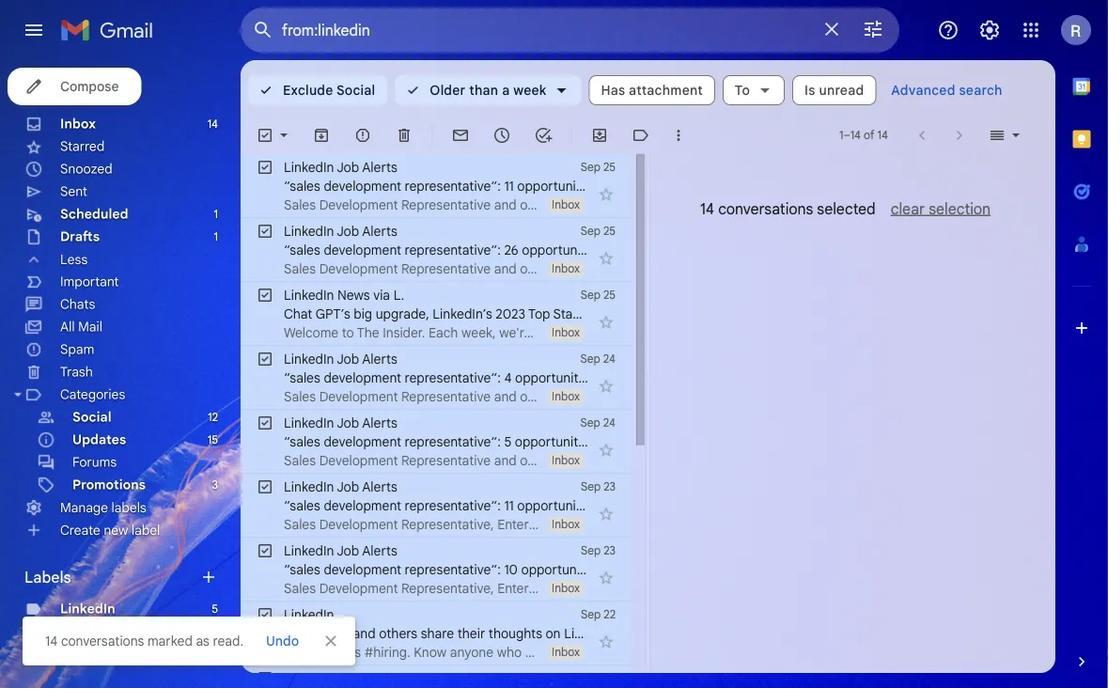 Task type: describe. For each thing, give the bounding box(es) containing it.
mark as unread image
[[451, 126, 470, 145]]

14 for 14 conversations selected
[[700, 199, 715, 218]]

all mail
[[60, 319, 102, 335]]

25 for 26
[[604, 224, 616, 238]]

5 development from the top
[[324, 497, 401, 514]]

patsy
[[317, 625, 350, 642]]

linkedin news via l.
[[284, 287, 404, 303]]

1 job from the top
[[337, 159, 359, 175]]

4 linkedin job alerts from the top
[[284, 415, 398, 431]]

sent
[[60, 183, 87, 200]]

"sales development representative": 4 opportunities
[[284, 369, 596, 386]]

23 for "sales development representative": 11 opportunities
[[604, 480, 616, 494]]

delete image
[[395, 126, 414, 145]]

report spam image
[[354, 126, 372, 145]]

advanced
[[892, 82, 956, 98]]

"sales development representative": 10 opportunities
[[284, 561, 602, 578]]

sep 21
[[583, 672, 616, 686]]

manage labels link
[[60, 499, 146, 516]]

alert containing 14 conversations marked as read.
[[23, 43, 1078, 666]]

4 development from the top
[[324, 433, 401, 450]]

4 "sales from the top
[[284, 433, 321, 450]]

1 vertical spatial and
[[353, 625, 376, 642]]

clear search image
[[813, 10, 851, 48]]

undo link
[[259, 624, 307, 658]]

selected
[[817, 199, 876, 218]]

has attachment button
[[589, 75, 715, 105]]

forums
[[72, 454, 117, 471]]

stripe link
[[60, 646, 99, 662]]

forbes via linkedin
[[284, 670, 399, 687]]

snoozed
[[60, 161, 113, 177]]

manage
[[60, 499, 108, 516]]

social inside labels 'navigation'
[[72, 409, 112, 425]]

gpt's
[[316, 306, 350, 322]]

conversations for selected
[[718, 199, 814, 218]]

sep 24 for "sales development representative": 4 opportunities
[[581, 352, 616, 366]]

5 inside labels 'navigation'
[[212, 602, 218, 616]]

1 development from the top
[[324, 178, 401, 194]]

linkedin link
[[60, 601, 115, 617]]

others
[[379, 625, 418, 642]]

1 for drafts
[[214, 230, 218, 244]]

26
[[504, 242, 519, 258]]

chats
[[60, 296, 95, 313]]

updates link
[[72, 432, 126, 448]]

unread
[[819, 82, 864, 98]]

for
[[705, 306, 722, 322]]

selection
[[929, 199, 991, 218]]

14 conversations selected
[[700, 199, 876, 218]]

create
[[60, 522, 100, 538]]

add to tasks image
[[534, 126, 553, 145]]

6 "sales from the top
[[284, 561, 321, 578]]

attachment
[[629, 82, 703, 98]]

search mail image
[[246, 13, 280, 47]]

exclude social
[[283, 82, 375, 98]]

starred
[[60, 138, 105, 155]]

top
[[528, 306, 550, 322]]

4
[[504, 369, 512, 386]]

label
[[132, 522, 160, 538]]

labels heading
[[24, 568, 199, 587]]

"sales development representative": 11 opportunities for sep 23
[[284, 497, 598, 514]]

22
[[604, 608, 616, 622]]

chats link
[[60, 296, 95, 313]]

less button
[[0, 248, 226, 271]]

3 alerts from the top
[[362, 351, 398, 367]]

1 "sales from the top
[[284, 178, 321, 194]]

less
[[60, 251, 88, 268]]

support image
[[937, 19, 960, 41]]

stripe
[[60, 646, 99, 662]]

week
[[514, 82, 547, 98]]

2 linkedin job alerts from the top
[[284, 223, 398, 239]]

"sales development representative": 11 opportunities for sep 25
[[284, 178, 598, 194]]

leah patsy and others share their thoughts on linkedin
[[284, 625, 615, 642]]

1 alerts from the top
[[362, 159, 398, 175]]

3
[[212, 478, 218, 492]]

5 job from the top
[[337, 479, 359, 495]]

starred link
[[60, 138, 105, 155]]

compose button
[[8, 68, 141, 105]]

new
[[104, 522, 128, 538]]

updates
[[72, 432, 126, 448]]

linkedin's
[[433, 306, 492, 322]]

all
[[60, 319, 75, 335]]

"sales development representative": 26 opportunities
[[284, 242, 602, 258]]

1 linkedin job alerts from the top
[[284, 159, 398, 175]]

15
[[208, 433, 218, 447]]

all mail link
[[60, 319, 102, 335]]

3 "sales from the top
[[284, 369, 321, 386]]

a inside older than a week "popup button"
[[502, 82, 510, 98]]

main menu image
[[23, 19, 45, 41]]

startups
[[553, 306, 604, 322]]

read.
[[213, 633, 244, 649]]

5 representative": from the top
[[405, 497, 501, 514]]

is
[[805, 82, 816, 98]]

compose
[[60, 78, 119, 94]]

l.
[[394, 287, 404, 303]]

trash link
[[60, 364, 93, 380]]

gmail image
[[60, 11, 163, 49]]

2 representative": from the top
[[405, 242, 501, 258]]

24 for "sales development representative": 4 opportunities
[[603, 352, 616, 366]]

exclude
[[283, 82, 333, 98]]

move to inbox image
[[590, 126, 609, 145]]

as
[[196, 633, 210, 649]]

5 linkedin job alerts from the top
[[284, 479, 398, 495]]

manage labels create new label
[[60, 499, 160, 538]]

2 "sales from the top
[[284, 242, 321, 258]]

toggle split pane mode image
[[988, 126, 1007, 145]]

via inside "forbes via linkedin" row
[[329, 670, 345, 687]]

4 representative": from the top
[[405, 433, 501, 450]]

older than a week button
[[395, 75, 582, 105]]

chat
[[284, 306, 312, 322]]

23 for "sales development representative": 10 opportunities
[[604, 544, 616, 558]]

5 inside main content
[[504, 433, 512, 450]]

mail
[[78, 319, 102, 335]]



Task type: locate. For each thing, give the bounding box(es) containing it.
2 sep 25 from the top
[[581, 224, 616, 238]]

2 24 from the top
[[603, 416, 616, 430]]

2 horizontal spatial 14
[[700, 199, 715, 218]]

1 vertical spatial 23
[[604, 544, 616, 558]]

drafts
[[60, 228, 100, 245]]

advanced search
[[892, 82, 1003, 98]]

None search field
[[241, 8, 900, 53]]

a left the model
[[654, 306, 662, 322]]

creating
[[725, 306, 775, 322]]

via left l.
[[373, 287, 390, 303]]

and
[[628, 306, 651, 322], [353, 625, 376, 642]]

1
[[214, 207, 218, 221], [214, 230, 218, 244], [214, 625, 218, 639], [214, 647, 218, 661]]

1 for random
[[214, 625, 218, 639]]

14 conversations marked as read.
[[45, 633, 244, 649]]

representative": left the 10
[[405, 561, 501, 578]]

random link
[[60, 623, 113, 640]]

6 development from the top
[[324, 561, 401, 578]]

5 alerts from the top
[[362, 479, 398, 495]]

3 job from the top
[[337, 351, 359, 367]]

forums link
[[72, 454, 117, 471]]

search
[[959, 82, 1003, 98]]

0 vertical spatial a
[[502, 82, 510, 98]]

advanced search button
[[884, 73, 1010, 107]]

labels
[[111, 499, 146, 516]]

1 1 from the top
[[214, 207, 218, 221]]

2 vertical spatial sep 25
[[581, 288, 616, 302]]

sep 24
[[581, 352, 616, 366], [581, 416, 616, 430]]

2 23 from the top
[[604, 544, 616, 558]]

None checkbox
[[256, 222, 275, 241], [256, 286, 275, 305], [256, 669, 275, 688], [256, 222, 275, 241], [256, 286, 275, 305], [256, 669, 275, 688]]

1 vertical spatial "sales development representative": 11 opportunities
[[284, 497, 598, 514]]

3 25 from the top
[[604, 288, 616, 302]]

2 11 from the top
[[504, 497, 514, 514]]

0 vertical spatial 11
[[504, 178, 514, 194]]

6 linkedin job alerts from the top
[[284, 542, 398, 559]]

and right list
[[628, 306, 651, 322]]

8 row from the top
[[241, 602, 631, 666]]

random
[[60, 623, 113, 640]]

0 horizontal spatial conversations
[[61, 633, 144, 649]]

clear selection
[[891, 199, 991, 218]]

exclude social button
[[248, 75, 388, 105]]

11 up the 10
[[504, 497, 514, 514]]

0 vertical spatial sep 23
[[581, 480, 616, 494]]

list
[[608, 306, 625, 322]]

24
[[603, 352, 616, 366], [603, 416, 616, 430]]

archive image
[[312, 126, 331, 145]]

6 job from the top
[[337, 542, 359, 559]]

news
[[338, 287, 370, 303]]

25 for 11
[[604, 160, 616, 174]]

model
[[665, 306, 702, 322]]

14 inside alert
[[45, 633, 58, 649]]

0 vertical spatial social
[[336, 82, 375, 98]]

chat gpt's big upgrade, linkedin's 2023 top startups list and a model for creating cooler cities
[[284, 306, 851, 322]]

conversations for marked
[[61, 633, 144, 649]]

4 row from the top
[[241, 346, 631, 410]]

representative": up "sales development representative": 10 opportunities
[[405, 497, 501, 514]]

alerts up "sales development representative": 26 opportunities
[[362, 223, 398, 239]]

a right than
[[502, 82, 510, 98]]

5 up read.
[[212, 602, 218, 616]]

0 vertical spatial 24
[[603, 352, 616, 366]]

conversations down linkedin link
[[61, 633, 144, 649]]

and right patsy
[[353, 625, 376, 642]]

sep 23 for "sales development representative": 10 opportunities
[[581, 544, 616, 558]]

social
[[336, 82, 375, 98], [72, 409, 112, 425]]

alerts
[[362, 159, 398, 175], [362, 223, 398, 239], [362, 351, 398, 367], [362, 415, 398, 431], [362, 479, 398, 495], [362, 542, 398, 559]]

2 job from the top
[[337, 223, 359, 239]]

social link
[[72, 409, 112, 425]]

is unread
[[805, 82, 864, 98]]

4 alerts from the top
[[362, 415, 398, 431]]

spam
[[60, 341, 94, 358]]

0 vertical spatial conversations
[[718, 199, 814, 218]]

representative": left 4
[[405, 369, 501, 386]]

representative": down '"sales development representative": 4 opportunities'
[[405, 433, 501, 450]]

1 vertical spatial 11
[[504, 497, 514, 514]]

4 job from the top
[[337, 415, 359, 431]]

2 alerts from the top
[[362, 223, 398, 239]]

3 1 from the top
[[214, 625, 218, 639]]

0 horizontal spatial a
[[502, 82, 510, 98]]

25
[[604, 160, 616, 174], [604, 224, 616, 238], [604, 288, 616, 302]]

2 development from the top
[[324, 242, 401, 258]]

job
[[337, 159, 359, 175], [337, 223, 359, 239], [337, 351, 359, 367], [337, 415, 359, 431], [337, 479, 359, 495], [337, 542, 359, 559]]

sep inside "forbes via linkedin" row
[[583, 672, 603, 686]]

development
[[324, 178, 401, 194], [324, 242, 401, 258], [324, 369, 401, 386], [324, 433, 401, 450], [324, 497, 401, 514], [324, 561, 401, 578]]

11
[[504, 178, 514, 194], [504, 497, 514, 514]]

1 representative": from the top
[[405, 178, 501, 194]]

sep 22
[[581, 608, 616, 622]]

14 inside labels 'navigation'
[[207, 117, 218, 131]]

than
[[469, 82, 499, 98]]

cities
[[819, 306, 851, 322]]

sep 24 for "sales development representative": 5 opportunities
[[581, 416, 616, 430]]

forbes
[[284, 670, 325, 687]]

1 11 from the top
[[504, 178, 514, 194]]

snoozed link
[[60, 161, 113, 177]]

marked
[[148, 633, 193, 649]]

"sales development representative": 5 opportunities
[[284, 433, 595, 450]]

advanced search options image
[[855, 10, 892, 48]]

tab list
[[1056, 60, 1108, 621]]

21
[[606, 672, 616, 686]]

3 row from the top
[[241, 282, 851, 346]]

sep 25 for 11
[[581, 160, 616, 174]]

3 linkedin job alerts from the top
[[284, 351, 398, 367]]

0 horizontal spatial and
[[353, 625, 376, 642]]

sep 23 for "sales development representative": 11 opportunities
[[581, 480, 616, 494]]

14 for 14
[[207, 117, 218, 131]]

2 "sales development representative": 11 opportunities from the top
[[284, 497, 598, 514]]

important link
[[60, 274, 119, 290]]

1 vertical spatial conversations
[[61, 633, 144, 649]]

linkedin job alerts
[[284, 159, 398, 175], [284, 223, 398, 239], [284, 351, 398, 367], [284, 415, 398, 431], [284, 479, 398, 495], [284, 542, 398, 559]]

0 horizontal spatial social
[[72, 409, 112, 425]]

1 sep 25 from the top
[[581, 160, 616, 174]]

row
[[241, 154, 631, 218], [241, 218, 631, 282], [241, 282, 851, 346], [241, 346, 631, 410], [241, 410, 631, 474], [241, 474, 631, 538], [241, 538, 631, 602], [241, 602, 631, 666]]

3 representative": from the top
[[405, 369, 501, 386]]

0 horizontal spatial via
[[329, 670, 345, 687]]

drafts link
[[60, 228, 100, 245]]

sep
[[581, 160, 601, 174], [581, 224, 601, 238], [581, 288, 601, 302], [581, 352, 600, 366], [581, 416, 600, 430], [581, 480, 601, 494], [581, 544, 601, 558], [581, 608, 601, 622], [583, 672, 603, 686]]

row containing linkedin news via l.
[[241, 282, 851, 346]]

5 "sales from the top
[[284, 497, 321, 514]]

older
[[430, 82, 466, 98]]

alerts down "sales development representative": 5 opportunities
[[362, 479, 398, 495]]

opportunities
[[517, 178, 598, 194], [522, 242, 602, 258], [515, 369, 596, 386], [515, 433, 595, 450], [517, 497, 598, 514], [521, 561, 602, 578]]

0 vertical spatial 25
[[604, 160, 616, 174]]

1 vertical spatial 24
[[603, 416, 616, 430]]

1 25 from the top
[[604, 160, 616, 174]]

share
[[421, 625, 454, 642]]

cooler
[[778, 306, 816, 322]]

labels navigation
[[0, 60, 241, 688]]

has
[[601, 82, 625, 98]]

via right forbes
[[329, 670, 345, 687]]

has attachment
[[601, 82, 703, 98]]

5 down 4
[[504, 433, 512, 450]]

undo
[[266, 633, 299, 649]]

1 horizontal spatial via
[[373, 287, 390, 303]]

0 vertical spatial sep 24
[[581, 352, 616, 366]]

conversations left selected
[[718, 199, 814, 218]]

linkedin inside row
[[349, 670, 399, 687]]

0 vertical spatial via
[[373, 287, 390, 303]]

2 vertical spatial 14
[[45, 633, 58, 649]]

1 24 from the top
[[603, 352, 616, 366]]

2 25 from the top
[[604, 224, 616, 238]]

1 "sales development representative": 11 opportunities from the top
[[284, 178, 598, 194]]

11 for sep 25
[[504, 178, 514, 194]]

4 1 from the top
[[214, 647, 218, 661]]

alerts up "sales development representative": 5 opportunities
[[362, 415, 398, 431]]

sep 25 for upgrade,
[[581, 288, 616, 302]]

settings image
[[979, 19, 1001, 41]]

3 sep 25 from the top
[[581, 288, 616, 302]]

a
[[502, 82, 510, 98], [654, 306, 662, 322]]

0 vertical spatial "sales development representative": 11 opportunities
[[284, 178, 598, 194]]

sep 23
[[581, 480, 616, 494], [581, 544, 616, 558]]

10
[[504, 561, 518, 578]]

7 row from the top
[[241, 538, 631, 602]]

older than a week
[[430, 82, 547, 98]]

big
[[354, 306, 372, 322]]

representative": left 26
[[405, 242, 501, 258]]

1 horizontal spatial 14
[[207, 117, 218, 131]]

1 horizontal spatial and
[[628, 306, 651, 322]]

2023
[[496, 306, 526, 322]]

representative":
[[405, 178, 501, 194], [405, 242, 501, 258], [405, 369, 501, 386], [405, 433, 501, 450], [405, 497, 501, 514], [405, 561, 501, 578]]

social down categories link
[[72, 409, 112, 425]]

main content containing 14 conversations selected
[[241, 60, 1056, 688]]

1 23 from the top
[[604, 480, 616, 494]]

social inside exclude social button
[[336, 82, 375, 98]]

2 1 from the top
[[214, 230, 218, 244]]

"sales
[[284, 178, 321, 194], [284, 242, 321, 258], [284, 369, 321, 386], [284, 433, 321, 450], [284, 497, 321, 514], [284, 561, 321, 578]]

create new label link
[[60, 522, 160, 538]]

6 representative": from the top
[[405, 561, 501, 578]]

14 inside main content
[[700, 199, 715, 218]]

0 vertical spatial 23
[[604, 480, 616, 494]]

1 vertical spatial sep 25
[[581, 224, 616, 238]]

1 vertical spatial 5
[[212, 602, 218, 616]]

labels
[[24, 568, 71, 587]]

Search mail text field
[[282, 21, 809, 39]]

inbox inside labels 'navigation'
[[60, 116, 96, 132]]

2 row from the top
[[241, 218, 631, 282]]

sep 25
[[581, 160, 616, 174], [581, 224, 616, 238], [581, 288, 616, 302]]

5 row from the top
[[241, 410, 631, 474]]

1 vertical spatial social
[[72, 409, 112, 425]]

clear
[[891, 199, 925, 218]]

"sales development representative": 11 opportunities down mark as unread 'image' in the left top of the page
[[284, 178, 598, 194]]

None checkbox
[[256, 126, 275, 145], [256, 158, 275, 177], [256, 350, 275, 369], [256, 414, 275, 432], [256, 478, 275, 496], [256, 542, 275, 560], [256, 605, 275, 624], [256, 126, 275, 145], [256, 158, 275, 177], [256, 350, 275, 369], [256, 414, 275, 432], [256, 478, 275, 496], [256, 542, 275, 560], [256, 605, 275, 624]]

inbox link
[[60, 116, 96, 132]]

23
[[604, 480, 616, 494], [604, 544, 616, 558]]

1 horizontal spatial conversations
[[718, 199, 814, 218]]

representative": down mark as unread 'image' in the left top of the page
[[405, 178, 501, 194]]

1 vertical spatial 14
[[700, 199, 715, 218]]

2 vertical spatial 25
[[604, 288, 616, 302]]

sent link
[[60, 183, 87, 200]]

main content
[[241, 60, 1056, 688]]

0 vertical spatial 5
[[504, 433, 512, 450]]

0 vertical spatial and
[[628, 306, 651, 322]]

0 vertical spatial 14
[[207, 117, 218, 131]]

1 vertical spatial via
[[329, 670, 345, 687]]

1 vertical spatial 25
[[604, 224, 616, 238]]

forbes via linkedin row
[[241, 666, 631, 688]]

linkedin inside labels 'navigation'
[[60, 601, 115, 617]]

1 sep 24 from the top
[[581, 352, 616, 366]]

0 horizontal spatial 14
[[45, 633, 58, 649]]

conversations inside main content
[[718, 199, 814, 218]]

2 sep 24 from the top
[[581, 416, 616, 430]]

categories
[[60, 386, 125, 403]]

3 development from the top
[[324, 369, 401, 386]]

is unread button
[[793, 75, 877, 105]]

alerts down big
[[362, 351, 398, 367]]

promotions link
[[72, 477, 146, 493]]

thoughts
[[489, 625, 542, 642]]

social up report spam icon
[[336, 82, 375, 98]]

conversations inside alert
[[61, 633, 144, 649]]

scheduled
[[60, 206, 128, 222]]

alerts up "sales development representative": 10 opportunities
[[362, 542, 398, 559]]

conversations
[[718, 199, 814, 218], [61, 633, 144, 649]]

11 for sep 23
[[504, 497, 514, 514]]

1 for stripe
[[214, 647, 218, 661]]

2 sep 23 from the top
[[581, 544, 616, 558]]

6 alerts from the top
[[362, 542, 398, 559]]

1 vertical spatial sep 24
[[581, 416, 616, 430]]

"sales development representative": 11 opportunities down "sales development representative": 5 opportunities
[[284, 497, 598, 514]]

24 for "sales development representative": 5 opportunities
[[603, 416, 616, 430]]

1 horizontal spatial 5
[[504, 433, 512, 450]]

11 down the snooze icon
[[504, 178, 514, 194]]

1 horizontal spatial social
[[336, 82, 375, 98]]

1 sep 23 from the top
[[581, 480, 616, 494]]

6 row from the top
[[241, 474, 631, 538]]

row containing linkedin
[[241, 602, 631, 666]]

1 for scheduled
[[214, 207, 218, 221]]

14 for 14 conversations marked as read.
[[45, 633, 58, 649]]

1 horizontal spatial a
[[654, 306, 662, 322]]

promotions
[[72, 477, 146, 493]]

1 row from the top
[[241, 154, 631, 218]]

leah
[[284, 625, 313, 642]]

1 vertical spatial sep 23
[[581, 544, 616, 558]]

clear selection link
[[876, 199, 991, 218]]

alerts down report spam icon
[[362, 159, 398, 175]]

0 horizontal spatial 5
[[212, 602, 218, 616]]

alert
[[23, 43, 1078, 666]]

0 vertical spatial sep 25
[[581, 160, 616, 174]]

1 vertical spatial a
[[654, 306, 662, 322]]

spam link
[[60, 341, 94, 358]]

snooze image
[[493, 126, 511, 145]]

sep 25 for 26
[[581, 224, 616, 238]]

25 for upgrade,
[[604, 288, 616, 302]]



Task type: vqa. For each thing, say whether or not it's contained in the screenshot.
Google
no



